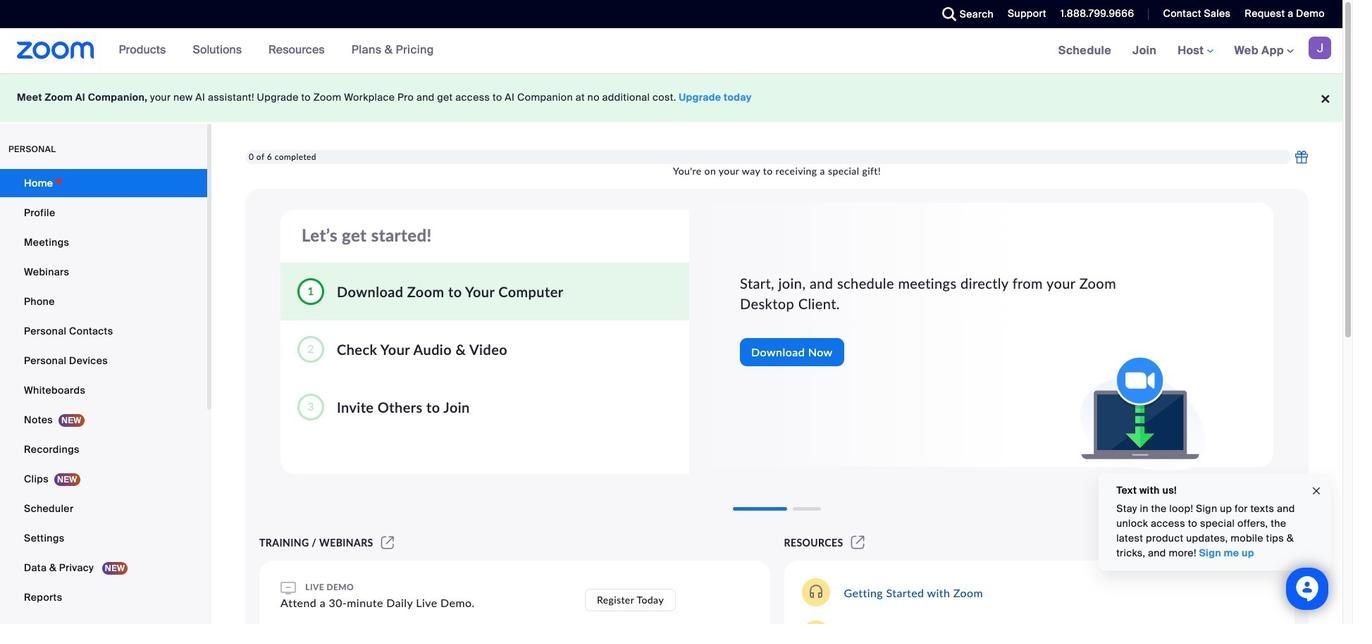 Task type: describe. For each thing, give the bounding box(es) containing it.
close image
[[1311, 483, 1322, 499]]

product information navigation
[[108, 28, 445, 73]]

profile picture image
[[1309, 37, 1331, 59]]

zoom logo image
[[17, 42, 94, 59]]

2 window new image from the left
[[849, 537, 867, 549]]

meetings navigation
[[1048, 28, 1343, 74]]

1 window new image from the left
[[379, 537, 396, 549]]



Task type: vqa. For each thing, say whether or not it's contained in the screenshot.
'product information' navigation
yes



Task type: locate. For each thing, give the bounding box(es) containing it.
banner
[[0, 28, 1343, 74]]

personal menu menu
[[0, 169, 207, 613]]

1 horizontal spatial window new image
[[849, 537, 867, 549]]

0 horizontal spatial window new image
[[379, 537, 396, 549]]

window new image
[[379, 537, 396, 549], [849, 537, 867, 549]]

footer
[[0, 73, 1343, 122]]



